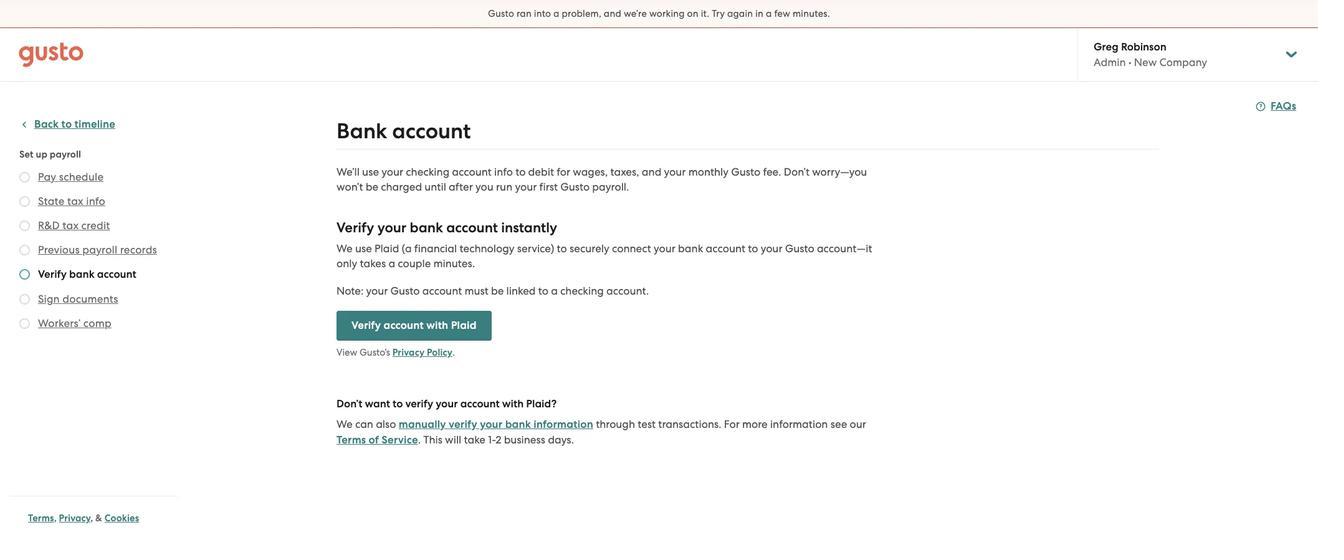 Task type: vqa. For each thing, say whether or not it's contained in the screenshot.
bottommost "This"
no



Task type: locate. For each thing, give the bounding box(es) containing it.
0 vertical spatial be
[[366, 181, 379, 193]]

plaid
[[375, 243, 399, 255], [451, 319, 477, 332]]

a right in
[[766, 8, 772, 19]]

2 vertical spatial check image
[[19, 294, 30, 305]]

don't right fee.
[[784, 166, 810, 178]]

check image left pay
[[19, 172, 30, 183]]

0 vertical spatial use
[[362, 166, 379, 178]]

account inside button
[[384, 319, 424, 332]]

0 vertical spatial tax
[[67, 195, 83, 208]]

verify inside button
[[352, 319, 381, 332]]

0 vertical spatial check image
[[19, 172, 30, 183]]

plaid left (a
[[375, 243, 399, 255]]

0 vertical spatial verify
[[406, 398, 433, 411]]

checking inside we'll use your checking account info to debit for wages, taxes, and your monthly gusto fee. don't worry—you won't be charged until after you run your first gusto payroll.
[[406, 166, 450, 178]]

verify for account
[[352, 319, 381, 332]]

1 horizontal spatial .
[[453, 347, 455, 359]]

, left privacy link
[[54, 513, 57, 524]]

1 vertical spatial we
[[337, 418, 353, 431]]

1 vertical spatial use
[[355, 243, 372, 255]]

1 horizontal spatial with
[[502, 398, 524, 411]]

plaid inside button
[[451, 319, 477, 332]]

bank up business
[[505, 418, 531, 432]]

1 horizontal spatial information
[[771, 418, 828, 431]]

don't
[[784, 166, 810, 178], [337, 398, 363, 411]]

minutes. down financial at the left top
[[434, 258, 475, 270]]

with up policy
[[427, 319, 449, 332]]

through
[[596, 418, 635, 431]]

bank account
[[337, 118, 471, 144]]

1 vertical spatial payroll
[[82, 244, 117, 256]]

bank inside we can also manually verify your bank information through test transactions. for more information see our terms of service . this will take 1-2 business days.
[[505, 418, 531, 432]]

1 vertical spatial privacy
[[59, 513, 91, 524]]

0 horizontal spatial payroll
[[50, 149, 81, 160]]

tax right r&d
[[63, 219, 79, 232]]

information left see
[[771, 418, 828, 431]]

tax inside r&d tax credit button
[[63, 219, 79, 232]]

0 vertical spatial and
[[604, 8, 622, 19]]

pay schedule
[[38, 171, 104, 183]]

0 vertical spatial we
[[337, 243, 353, 255]]

0 horizontal spatial checking
[[406, 166, 450, 178]]

0 horizontal spatial minutes.
[[434, 258, 475, 270]]

account inside we'll use your checking account info to debit for wages, taxes, and your monthly gusto fee. don't worry—you won't be charged until after you run your first gusto payroll.
[[452, 166, 492, 178]]

info up run
[[495, 166, 513, 178]]

tax inside "state tax info" button
[[67, 195, 83, 208]]

0 vertical spatial checking
[[406, 166, 450, 178]]

verify up manually
[[406, 398, 433, 411]]

payroll inside button
[[82, 244, 117, 256]]

plaid up policy
[[451, 319, 477, 332]]

info
[[495, 166, 513, 178], [86, 195, 105, 208]]

2 we from the top
[[337, 418, 353, 431]]

0 vertical spatial verify
[[337, 219, 374, 236]]

0 horizontal spatial terms
[[28, 513, 54, 524]]

0 horizontal spatial with
[[427, 319, 449, 332]]

take
[[464, 434, 486, 446]]

with
[[427, 319, 449, 332], [502, 398, 524, 411]]

state tax info button
[[38, 194, 105, 209]]

we up only
[[337, 243, 353, 255]]

new
[[1135, 56, 1157, 69]]

1 horizontal spatial privacy
[[393, 347, 425, 359]]

1 horizontal spatial and
[[642, 166, 662, 178]]

4 check image from the top
[[19, 319, 30, 329]]

try
[[712, 8, 725, 19]]

tax
[[67, 195, 83, 208], [63, 219, 79, 232]]

0 horizontal spatial don't
[[337, 398, 363, 411]]

policy
[[427, 347, 453, 359]]

1 horizontal spatial minutes.
[[793, 8, 831, 19]]

a
[[554, 8, 560, 19], [766, 8, 772, 19], [389, 258, 395, 270], [551, 285, 558, 297]]

securely
[[570, 243, 610, 255]]

check image
[[19, 196, 30, 207], [19, 221, 30, 231], [19, 269, 30, 280], [19, 319, 30, 329]]

checking up until
[[406, 166, 450, 178]]

linked
[[507, 285, 536, 297]]

with up manually verify your bank information button at left
[[502, 398, 524, 411]]

privacy for ,
[[59, 513, 91, 524]]

check image for sign
[[19, 294, 30, 305]]

verify up will
[[449, 418, 478, 432]]

a right the takes
[[389, 258, 395, 270]]

0 vertical spatial don't
[[784, 166, 810, 178]]

(a
[[402, 243, 412, 255]]

test
[[638, 418, 656, 431]]

0 horizontal spatial information
[[534, 418, 594, 432]]

1 horizontal spatial terms
[[337, 434, 366, 447]]

1 horizontal spatial ,
[[91, 513, 93, 524]]

more
[[743, 418, 768, 431]]

couple
[[398, 258, 431, 270]]

again
[[728, 8, 753, 19]]

1 vertical spatial verify
[[38, 268, 67, 281]]

schedule
[[59, 171, 104, 183]]

, left &
[[91, 513, 93, 524]]

use up the takes
[[355, 243, 372, 255]]

privacy down verify account with plaid button
[[393, 347, 425, 359]]

0 vertical spatial with
[[427, 319, 449, 332]]

verify account with plaid button
[[337, 311, 492, 341]]

payroll down the credit
[[82, 244, 117, 256]]

bank
[[410, 219, 443, 236], [678, 243, 704, 255], [69, 268, 95, 281], [505, 418, 531, 432]]

run
[[496, 181, 513, 193]]

don't up can at the left of page
[[337, 398, 363, 411]]

0 horizontal spatial ,
[[54, 513, 57, 524]]

gusto down couple
[[391, 285, 420, 297]]

greg
[[1094, 41, 1119, 54]]

verify for bank
[[38, 268, 67, 281]]

3 check image from the top
[[19, 294, 30, 305]]

previous payroll records
[[38, 244, 157, 256]]

. left this
[[418, 434, 421, 446]]

robinson
[[1122, 41, 1167, 54]]

bank inside verify bank account list
[[69, 268, 95, 281]]

1 horizontal spatial plaid
[[451, 319, 477, 332]]

1 horizontal spatial don't
[[784, 166, 810, 178]]

verify up sign
[[38, 268, 67, 281]]

back to timeline button
[[19, 117, 115, 132]]

account
[[392, 118, 471, 144], [452, 166, 492, 178], [447, 219, 498, 236], [706, 243, 746, 255], [97, 268, 136, 281], [423, 285, 462, 297], [384, 319, 424, 332], [461, 398, 500, 411]]

bank up sign documents on the left bottom of the page
[[69, 268, 95, 281]]

bank right connect
[[678, 243, 704, 255]]

state
[[38, 195, 65, 208]]

2 , from the left
[[91, 513, 93, 524]]

use right the we'll
[[362, 166, 379, 178]]

1 vertical spatial verify
[[449, 418, 478, 432]]

transactions.
[[659, 418, 722, 431]]

2
[[496, 434, 502, 446]]

1 vertical spatial check image
[[19, 245, 30, 256]]

records
[[120, 244, 157, 256]]

0 horizontal spatial plaid
[[375, 243, 399, 255]]

check image left previous
[[19, 245, 30, 256]]

verify up only
[[337, 219, 374, 236]]

worry—you
[[813, 166, 868, 178]]

1 information from the left
[[534, 418, 594, 432]]

information up days.
[[534, 418, 594, 432]]

sign documents button
[[38, 292, 118, 307]]

gusto left 'account—it'
[[786, 243, 815, 255]]

cookies button
[[105, 511, 139, 526]]

to
[[61, 118, 72, 131], [516, 166, 526, 178], [557, 243, 567, 255], [748, 243, 759, 255], [539, 285, 549, 297], [393, 398, 403, 411]]

must
[[465, 285, 489, 297]]

tax right state
[[67, 195, 83, 208]]

privacy link
[[59, 513, 91, 524]]

1 vertical spatial .
[[418, 434, 421, 446]]

greg robinson admin • new company
[[1094, 41, 1208, 69]]

2 check image from the top
[[19, 221, 30, 231]]

check image
[[19, 172, 30, 183], [19, 245, 30, 256], [19, 294, 30, 305]]

we're
[[624, 8, 647, 19]]

plaid?
[[526, 398, 557, 411]]

taxes,
[[611, 166, 640, 178]]

0 vertical spatial plaid
[[375, 243, 399, 255]]

and left we're
[[604, 8, 622, 19]]

minutes.
[[793, 8, 831, 19], [434, 258, 475, 270]]

1 vertical spatial info
[[86, 195, 105, 208]]

use inside we'll use your checking account info to debit for wages, taxes, and your monthly gusto fee. don't worry—you won't be charged until after you run your first gusto payroll.
[[362, 166, 379, 178]]

verify inside "verify your bank account instantly we use plaid (a financial technology service) to securely connect your bank account to your gusto account—it only takes a couple minutes."
[[337, 219, 374, 236]]

0 vertical spatial terms
[[337, 434, 366, 447]]

payroll
[[50, 149, 81, 160], [82, 244, 117, 256]]

. down verify account with plaid button
[[453, 347, 455, 359]]

tax for info
[[67, 195, 83, 208]]

payroll up pay schedule
[[50, 149, 81, 160]]

be right won't
[[366, 181, 379, 193]]

this
[[424, 434, 443, 446]]

info up the credit
[[86, 195, 105, 208]]

be
[[366, 181, 379, 193], [491, 285, 504, 297]]

wages,
[[573, 166, 608, 178]]

minutes. right few
[[793, 8, 831, 19]]

and right taxes,
[[642, 166, 662, 178]]

0 vertical spatial minutes.
[[793, 8, 831, 19]]

1 vertical spatial and
[[642, 166, 662, 178]]

1 horizontal spatial checking
[[561, 285, 604, 297]]

credit
[[81, 219, 110, 232]]

bank
[[337, 118, 387, 144]]

1 vertical spatial terms
[[28, 513, 54, 524]]

gusto down for
[[561, 181, 590, 193]]

verify bank account
[[38, 268, 136, 281]]

monthly
[[689, 166, 729, 178]]

a inside "verify your bank account instantly we use plaid (a financial technology service) to securely connect your bank account to your gusto account—it only takes a couple minutes."
[[389, 258, 395, 270]]

1 vertical spatial be
[[491, 285, 504, 297]]

we inside "verify your bank account instantly we use plaid (a financial technology service) to securely connect your bank account to your gusto account—it only takes a couple minutes."
[[337, 243, 353, 255]]

1 we from the top
[[337, 243, 353, 255]]

only
[[337, 258, 357, 270]]

be inside we'll use your checking account info to debit for wages, taxes, and your monthly gusto fee. don't worry—you won't be charged until after you run your first gusto payroll.
[[366, 181, 379, 193]]

2 check image from the top
[[19, 245, 30, 256]]

workers' comp
[[38, 317, 112, 330]]

1 horizontal spatial payroll
[[82, 244, 117, 256]]

1 , from the left
[[54, 513, 57, 524]]

1 vertical spatial with
[[502, 398, 524, 411]]

1 check image from the top
[[19, 172, 30, 183]]

ran
[[517, 8, 532, 19]]

for
[[557, 166, 571, 178]]

1 vertical spatial checking
[[561, 285, 604, 297]]

be right must
[[491, 285, 504, 297]]

1 vertical spatial tax
[[63, 219, 79, 232]]

verify inside list
[[38, 268, 67, 281]]

1 horizontal spatial verify
[[449, 418, 478, 432]]

also
[[376, 418, 396, 431]]

account inside list
[[97, 268, 136, 281]]

into
[[534, 8, 551, 19]]

verify account with plaid
[[352, 319, 477, 332]]

information
[[534, 418, 594, 432], [771, 418, 828, 431]]

0 horizontal spatial .
[[418, 434, 421, 446]]

r&d
[[38, 219, 60, 232]]

0 horizontal spatial privacy
[[59, 513, 91, 524]]

1 horizontal spatial info
[[495, 166, 513, 178]]

1 horizontal spatial be
[[491, 285, 504, 297]]

minutes. inside "verify your bank account instantly we use plaid (a financial technology service) to securely connect your bank account to your gusto account—it only takes a couple minutes."
[[434, 258, 475, 270]]

days.
[[548, 434, 574, 446]]

1 vertical spatial minutes.
[[434, 258, 475, 270]]

0 horizontal spatial info
[[86, 195, 105, 208]]

0 horizontal spatial be
[[366, 181, 379, 193]]

use
[[362, 166, 379, 178], [355, 243, 372, 255]]

privacy left &
[[59, 513, 91, 524]]

1 vertical spatial plaid
[[451, 319, 477, 332]]

connect
[[612, 243, 651, 255]]

. inside we can also manually verify your bank information through test transactions. for more information see our terms of service . this will take 1-2 business days.
[[418, 434, 421, 446]]

0 vertical spatial privacy
[[393, 347, 425, 359]]

and
[[604, 8, 622, 19], [642, 166, 662, 178]]

you
[[476, 181, 494, 193]]

documents
[[63, 293, 118, 306]]

we
[[337, 243, 353, 255], [337, 418, 353, 431]]

terms down can at the left of page
[[337, 434, 366, 447]]

comp
[[83, 317, 112, 330]]

gusto inside "verify your bank account instantly we use plaid (a financial technology service) to securely connect your bank account to your gusto account—it only takes a couple minutes."
[[786, 243, 815, 255]]

1 check image from the top
[[19, 196, 30, 207]]

checking down securely
[[561, 285, 604, 297]]

terms left privacy link
[[28, 513, 54, 524]]

back
[[34, 118, 59, 131]]

0 vertical spatial info
[[495, 166, 513, 178]]

after
[[449, 181, 473, 193]]

faqs button
[[1256, 99, 1297, 114]]

we left can at the left of page
[[337, 418, 353, 431]]

for
[[724, 418, 740, 431]]

check image left sign
[[19, 294, 30, 305]]

3 check image from the top
[[19, 269, 30, 280]]

2 vertical spatial verify
[[352, 319, 381, 332]]

verify up gusto's
[[352, 319, 381, 332]]



Task type: describe. For each thing, give the bounding box(es) containing it.
we'll
[[337, 166, 360, 178]]

sign documents
[[38, 293, 118, 306]]

and inside we'll use your checking account info to debit for wages, taxes, and your monthly gusto fee. don't worry—you won't be charged until after you run your first gusto payroll.
[[642, 166, 662, 178]]

privacy policy link
[[393, 347, 453, 359]]

your inside we can also manually verify your bank information through test transactions. for more information see our terms of service . this will take 1-2 business days.
[[480, 418, 503, 432]]

check image for pay
[[19, 172, 30, 183]]

1-
[[488, 434, 496, 446]]

2 information from the left
[[771, 418, 828, 431]]

admin
[[1094, 56, 1126, 69]]

tax for credit
[[63, 219, 79, 232]]

of
[[369, 434, 379, 447]]

check image for r&d tax credit
[[19, 221, 30, 231]]

we'll use your checking account info to debit for wages, taxes, and your monthly gusto fee. don't worry—you won't be charged until after you run your first gusto payroll.
[[337, 166, 868, 193]]

terms , privacy , & cookies
[[28, 513, 139, 524]]

gusto ran into a problem, and we're working on it. try again in a few minutes.
[[488, 8, 831, 19]]

first
[[540, 181, 558, 193]]

back to timeline
[[34, 118, 115, 131]]

1 vertical spatial don't
[[337, 398, 363, 411]]

manually
[[399, 418, 446, 432]]

r&d tax credit button
[[38, 218, 110, 233]]

verify for your
[[337, 219, 374, 236]]

service)
[[517, 243, 555, 255]]

see
[[831, 418, 848, 431]]

our
[[850, 418, 867, 431]]

to inside we'll use your checking account info to debit for wages, taxes, and your monthly gusto fee. don't worry—you won't be charged until after you run your first gusto payroll.
[[516, 166, 526, 178]]

we inside we can also manually verify your bank information through test transactions. for more information see our terms of service . this will take 1-2 business days.
[[337, 418, 353, 431]]

0 horizontal spatial verify
[[406, 398, 433, 411]]

with inside verify account with plaid button
[[427, 319, 449, 332]]

bank up financial at the left top
[[410, 219, 443, 236]]

•
[[1129, 56, 1132, 69]]

set up payroll
[[19, 149, 81, 160]]

on
[[688, 8, 699, 19]]

account—it
[[817, 243, 873, 255]]

manually verify your bank information button
[[399, 418, 594, 433]]

we can also manually verify your bank information through test transactions. for more information see our terms of service . this will take 1-2 business days.
[[337, 418, 867, 447]]

0 vertical spatial payroll
[[50, 149, 81, 160]]

will
[[445, 434, 462, 446]]

pay schedule button
[[38, 170, 104, 185]]

up
[[36, 149, 47, 160]]

workers' comp button
[[38, 316, 112, 331]]

0 horizontal spatial and
[[604, 8, 622, 19]]

business
[[504, 434, 546, 446]]

0 vertical spatial .
[[453, 347, 455, 359]]

check image for workers' comp
[[19, 319, 30, 329]]

verify bank account list
[[19, 170, 173, 334]]

charged
[[381, 181, 422, 193]]

previous
[[38, 244, 80, 256]]

it.
[[701, 8, 710, 19]]

until
[[425, 181, 446, 193]]

a right into
[[554, 8, 560, 19]]

gusto left ran at the top of page
[[488, 8, 515, 19]]

won't
[[337, 181, 363, 193]]

state tax info
[[38, 195, 105, 208]]

can
[[355, 418, 373, 431]]

faqs
[[1271, 100, 1297, 113]]

payroll.
[[593, 181, 629, 193]]

privacy for policy
[[393, 347, 425, 359]]

pay
[[38, 171, 56, 183]]

check image for state tax info
[[19, 196, 30, 207]]

r&d tax credit
[[38, 219, 110, 232]]

working
[[650, 8, 685, 19]]

terms inside we can also manually verify your bank information through test transactions. for more information see our terms of service . this will take 1-2 business days.
[[337, 434, 366, 447]]

a right linked
[[551, 285, 558, 297]]

home image
[[19, 42, 84, 67]]

want
[[365, 398, 390, 411]]

problem,
[[562, 8, 602, 19]]

sign
[[38, 293, 60, 306]]

use inside "verify your bank account instantly we use plaid (a financial technology service) to securely connect your bank account to your gusto account—it only takes a couple minutes."
[[355, 243, 372, 255]]

debit
[[529, 166, 554, 178]]

gusto's
[[360, 347, 390, 359]]

technology
[[460, 243, 515, 255]]

info inside button
[[86, 195, 105, 208]]

timeline
[[75, 118, 115, 131]]

in
[[756, 8, 764, 19]]

info inside we'll use your checking account info to debit for wages, taxes, and your monthly gusto fee. don't worry—you won't be charged until after you run your first gusto payroll.
[[495, 166, 513, 178]]

view gusto's privacy policy .
[[337, 347, 455, 359]]

plaid inside "verify your bank account instantly we use plaid (a financial technology service) to securely connect your bank account to your gusto account—it only takes a couple minutes."
[[375, 243, 399, 255]]

note:
[[337, 285, 364, 297]]

to inside back to timeline button
[[61, 118, 72, 131]]

previous payroll records button
[[38, 243, 157, 258]]

note: your gusto account must be linked to a checking account.
[[337, 285, 649, 297]]

workers'
[[38, 317, 81, 330]]

verify inside we can also manually verify your bank information through test transactions. for more information see our terms of service . this will take 1-2 business days.
[[449, 418, 478, 432]]

takes
[[360, 258, 386, 270]]

terms of service link
[[337, 434, 418, 447]]

check image for previous
[[19, 245, 30, 256]]

don't want to verify your account with plaid?
[[337, 398, 557, 411]]

company
[[1160, 56, 1208, 69]]

account.
[[607, 285, 649, 297]]

gusto left fee.
[[732, 166, 761, 178]]

don't inside we'll use your checking account info to debit for wages, taxes, and your monthly gusto fee. don't worry—you won't be charged until after you run your first gusto payroll.
[[784, 166, 810, 178]]

terms link
[[28, 513, 54, 524]]

view
[[337, 347, 358, 359]]

fee.
[[763, 166, 782, 178]]



